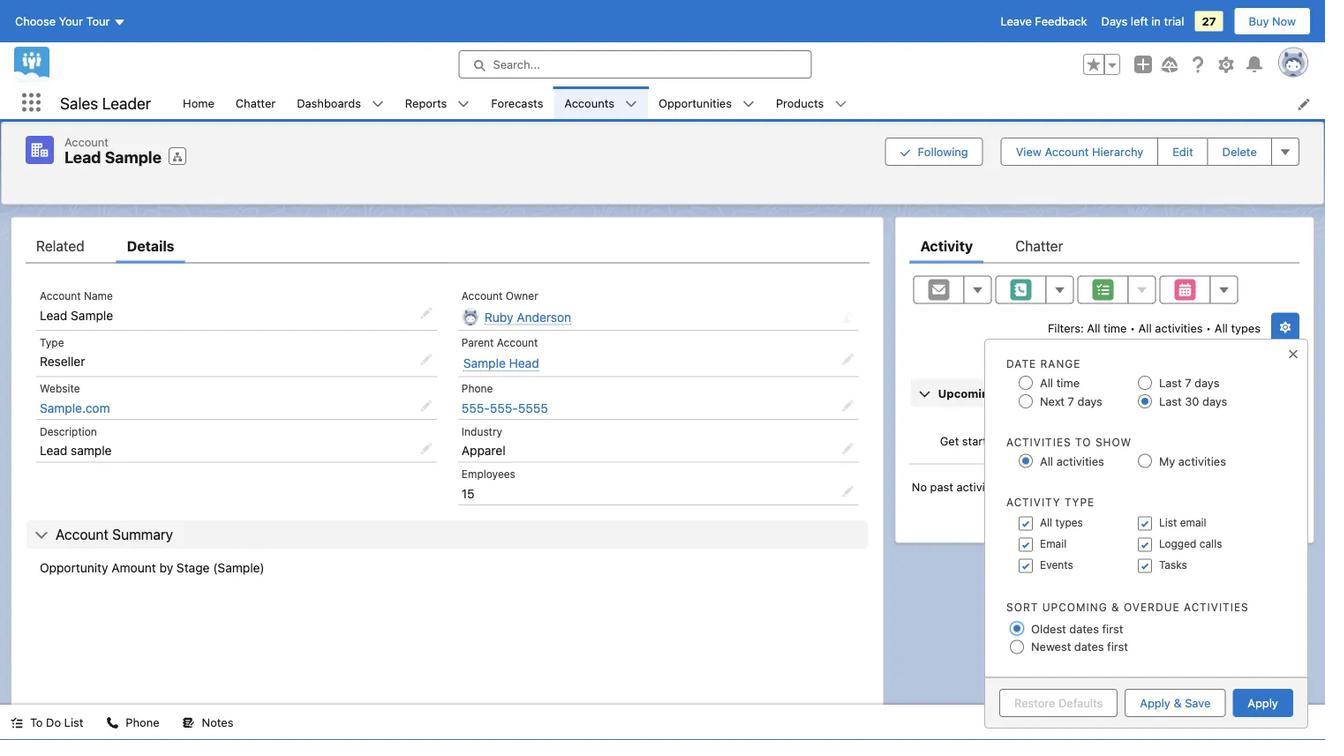 Task type: locate. For each thing, give the bounding box(es) containing it.
& for apply
[[1174, 697, 1182, 711]]

0 vertical spatial 7
[[1185, 377, 1192, 390]]

1 vertical spatial dates
[[1075, 641, 1104, 654]]

left
[[1131, 15, 1149, 28]]

• right filters:
[[1130, 322, 1136, 335]]

0 vertical spatial last
[[1160, 377, 1182, 390]]

and
[[1216, 435, 1236, 448], [1080, 481, 1100, 494]]

2 tab list from the left
[[910, 228, 1300, 264]]

activities down to
[[1057, 455, 1105, 468]]

chatter link up filters:
[[1016, 228, 1064, 264]]

1 horizontal spatial types
[[1231, 322, 1261, 335]]

search...
[[493, 58, 540, 71]]

upcoming & overdue button
[[911, 379, 1299, 408]]

more.
[[1239, 435, 1270, 448]]

activity
[[921, 238, 973, 254], [1007, 496, 1061, 509]]

activity inside tab list
[[921, 238, 973, 254]]

2 vertical spatial &
[[1174, 697, 1182, 711]]

1 vertical spatial lead
[[40, 308, 67, 323]]

sample
[[105, 148, 162, 167], [71, 308, 113, 323], [463, 356, 506, 371]]

by for sending
[[1004, 435, 1017, 448]]

view up more.
[[1257, 351, 1283, 364]]

& left save
[[1174, 697, 1182, 711]]

1 • from the left
[[1130, 322, 1136, 335]]

0 vertical spatial activity
[[921, 238, 973, 254]]

phone left notes button
[[126, 717, 160, 730]]

tasks
[[1103, 481, 1131, 494]]

chatter link for home link
[[225, 87, 286, 119]]

text default image
[[372, 98, 384, 110], [743, 98, 755, 110], [106, 718, 119, 730]]

edit
[[1173, 145, 1194, 158]]

details link
[[127, 228, 174, 264]]

sample down parent
[[463, 356, 506, 371]]

sample for account
[[105, 148, 162, 167]]

here.
[[1271, 481, 1298, 494]]

1 horizontal spatial list
[[1160, 517, 1178, 529]]

0 horizontal spatial by
[[159, 561, 173, 575]]

1 vertical spatial types
[[1056, 517, 1084, 529]]

0 horizontal spatial 7
[[1068, 395, 1075, 408]]

days up last 30 days
[[1195, 377, 1220, 390]]

stage
[[177, 561, 210, 575]]

0 horizontal spatial &
[[999, 387, 1008, 400]]

filters:
[[1048, 322, 1084, 335]]

by left the stage
[[159, 561, 173, 575]]

chatter inside tab list
[[1016, 238, 1064, 254]]

0 horizontal spatial •
[[1130, 322, 1136, 335]]

7 up 30
[[1185, 377, 1192, 390]]

chatter link right the home
[[225, 87, 286, 119]]

logged
[[1160, 538, 1197, 551]]

view right following
[[1016, 145, 1042, 158]]

apply left save
[[1140, 697, 1171, 711]]

opportunities list item
[[648, 87, 766, 119]]

days right 30
[[1203, 395, 1228, 408]]

2 horizontal spatial text default image
[[743, 98, 755, 110]]

1 horizontal spatial activity
[[1007, 496, 1061, 509]]

2 vertical spatial lead
[[40, 444, 67, 458]]

account summary
[[56, 527, 173, 544]]

apply & save button
[[1125, 690, 1226, 718]]

account up opportunity in the bottom of the page
[[56, 527, 109, 544]]

account summary button
[[26, 521, 869, 549]]

time right filters:
[[1104, 322, 1127, 335]]

dates up newest dates first
[[1070, 622, 1099, 636]]

account up head on the left of the page
[[497, 336, 538, 349]]

edit button
[[1158, 138, 1209, 166]]

account left "name"
[[40, 290, 81, 302]]

range
[[1041, 358, 1081, 370]]

chatter right the home
[[236, 96, 276, 109]]

last 30 days
[[1160, 395, 1228, 408]]

apply for apply
[[1248, 697, 1279, 711]]

tab list
[[26, 228, 870, 264], [910, 228, 1300, 264]]

date range
[[1007, 358, 1081, 370]]

group
[[1084, 54, 1121, 75]]

sales leader
[[60, 93, 151, 112]]

(sample)
[[213, 561, 265, 575]]

list
[[172, 87, 1326, 119]]

last left 30
[[1160, 395, 1182, 408]]

•
[[1130, 322, 1136, 335], [1206, 322, 1212, 335]]

edit website image
[[420, 400, 433, 412]]

by for stage
[[159, 561, 173, 575]]

text default image inside notes button
[[182, 718, 195, 730]]

sample head link
[[463, 355, 539, 373]]

0 vertical spatial dates
[[1070, 622, 1099, 636]]

owner
[[506, 290, 539, 302]]

scheduling
[[1116, 435, 1175, 448]]

apply button
[[1233, 690, 1294, 718]]

2 horizontal spatial &
[[1174, 697, 1182, 711]]

as
[[1178, 481, 1190, 494]]

list right the do
[[64, 717, 83, 730]]

2 apply from the left
[[1248, 697, 1279, 711]]

1 horizontal spatial chatter link
[[1016, 228, 1064, 264]]

lead sample for account name
[[40, 308, 113, 323]]

0 vertical spatial view
[[1016, 145, 1042, 158]]

555-555-5555 link
[[462, 401, 548, 416]]

time up next 7 days
[[1057, 377, 1080, 390]]

apply right save
[[1248, 697, 1279, 711]]

1 horizontal spatial type
[[1065, 496, 1095, 509]]

phone
[[462, 383, 493, 395], [126, 717, 160, 730]]

tab list containing related
[[26, 228, 870, 264]]

0 vertical spatial lead
[[64, 148, 101, 167]]

1 horizontal spatial view
[[1257, 351, 1283, 364]]

days
[[1102, 15, 1128, 28]]

0 vertical spatial first
[[1103, 622, 1124, 636]]

1 horizontal spatial by
[[1004, 435, 1017, 448]]

text default image down search... button
[[625, 98, 638, 110]]

apply
[[1140, 697, 1171, 711], [1248, 697, 1279, 711]]

• up the last 7 days
[[1206, 322, 1212, 335]]

0 horizontal spatial types
[[1056, 517, 1084, 529]]

& inside button
[[1174, 697, 1182, 711]]

apply inside apply & save button
[[1140, 697, 1171, 711]]

lead down description
[[40, 444, 67, 458]]

done
[[1193, 481, 1220, 494]]

phone up "555-555-5555"
[[462, 383, 493, 395]]

0 vertical spatial by
[[1004, 435, 1017, 448]]

apply inside apply button
[[1248, 697, 1279, 711]]

choose your tour button
[[14, 7, 127, 35]]

sample for account name
[[71, 308, 113, 323]]

first for oldest dates first
[[1103, 622, 1124, 636]]

text default image inside phone button
[[106, 718, 119, 730]]

text default image left products link
[[743, 98, 755, 110]]

1 tab list from the left
[[26, 228, 870, 264]]

& left overdue
[[999, 387, 1008, 400]]

and left tasks
[[1080, 481, 1100, 494]]

activity link
[[921, 228, 973, 264]]

1 horizontal spatial time
[[1104, 322, 1127, 335]]

1 vertical spatial and
[[1080, 481, 1100, 494]]

& inside dropdown button
[[999, 387, 1008, 400]]

activity.
[[957, 481, 998, 494]]

account name
[[40, 290, 113, 302]]

buy now button
[[1234, 7, 1311, 35]]

1 last from the top
[[1160, 377, 1182, 390]]

tasks
[[1160, 559, 1188, 572]]

lead down account name on the left top of the page
[[40, 308, 67, 323]]

1 horizontal spatial apply
[[1248, 697, 1279, 711]]

1 vertical spatial &
[[1112, 601, 1120, 614]]

0 horizontal spatial type
[[40, 336, 64, 349]]

1 horizontal spatial 7
[[1185, 377, 1192, 390]]

text default image right to do list
[[106, 718, 119, 730]]

head
[[509, 356, 539, 371]]

account for account summary
[[56, 527, 109, 544]]

1 horizontal spatial tab list
[[910, 228, 1300, 264]]

1 horizontal spatial •
[[1206, 322, 1212, 335]]

1 vertical spatial phone
[[126, 717, 160, 730]]

following
[[918, 145, 969, 158]]

type up all types
[[1065, 496, 1095, 509]]

1 apply from the left
[[1140, 697, 1171, 711]]

last up last 30 days
[[1160, 377, 1182, 390]]

1 horizontal spatial and
[[1216, 435, 1236, 448]]

activities to show
[[1007, 436, 1132, 449]]

text default image
[[458, 98, 470, 110], [625, 98, 638, 110], [835, 98, 847, 110], [34, 529, 49, 543], [11, 718, 23, 730], [182, 718, 195, 730]]

sales
[[60, 93, 98, 112]]

chatter
[[236, 96, 276, 109], [1016, 238, 1064, 254]]

1 vertical spatial view
[[1257, 351, 1283, 364]]

days down all time
[[1078, 395, 1103, 408]]

and right task,
[[1216, 435, 1236, 448]]

products link
[[766, 87, 835, 119]]

opportunities link
[[648, 87, 743, 119]]

sample.com
[[40, 401, 110, 416]]

types
[[1231, 322, 1261, 335], [1056, 517, 1084, 529]]

1 vertical spatial last
[[1160, 395, 1182, 408]]

0 horizontal spatial view
[[1016, 145, 1042, 158]]

0 vertical spatial sample
[[105, 148, 162, 167]]

0 horizontal spatial chatter link
[[225, 87, 286, 119]]

days
[[1195, 377, 1220, 390], [1078, 395, 1103, 408], [1203, 395, 1228, 408]]

text default image inside opportunities list item
[[743, 98, 755, 110]]

past
[[931, 481, 954, 494]]

0 horizontal spatial list
[[64, 717, 83, 730]]

started
[[963, 435, 1001, 448]]

activities down task,
[[1179, 455, 1227, 468]]

task,
[[1187, 435, 1213, 448]]

1 vertical spatial first
[[1108, 641, 1129, 654]]

0 horizontal spatial chatter
[[236, 96, 276, 109]]

1 horizontal spatial phone
[[462, 383, 493, 395]]

trial
[[1164, 15, 1185, 28]]

0 vertical spatial time
[[1104, 322, 1127, 335]]

text default image inside 'to do list' button
[[11, 718, 23, 730]]

notes button
[[172, 706, 244, 741]]

0 vertical spatial type
[[40, 336, 64, 349]]

view account hierarchy
[[1016, 145, 1144, 158]]

2 last from the top
[[1160, 395, 1182, 408]]

account left hierarchy
[[1045, 145, 1089, 158]]

opportunity
[[40, 561, 108, 575]]

to do list
[[30, 717, 83, 730]]

accounts list item
[[554, 87, 648, 119]]

restore defaults button
[[1000, 690, 1118, 718]]

lead sample down sales leader
[[64, 148, 162, 167]]

dates
[[1070, 622, 1099, 636], [1075, 641, 1104, 654]]

lead sample
[[64, 148, 162, 167], [40, 308, 113, 323]]

days for last 30 days
[[1203, 395, 1228, 408]]

type up reseller
[[40, 336, 64, 349]]

1 vertical spatial activity
[[1007, 496, 1061, 509]]

1 vertical spatial 7
[[1068, 395, 1075, 408]]

1 horizontal spatial chatter
[[1016, 238, 1064, 254]]

notes
[[202, 717, 234, 730]]

reports list item
[[395, 87, 481, 119]]

ruby anderson link
[[485, 308, 572, 327]]

account up ruby
[[462, 290, 503, 302]]

1 vertical spatial chatter link
[[1016, 228, 1064, 264]]

text default image right reports
[[458, 98, 470, 110]]

employees
[[462, 469, 516, 481]]

0 horizontal spatial activity
[[921, 238, 973, 254]]

view inside button
[[1016, 145, 1042, 158]]

following button
[[885, 138, 984, 166]]

parent
[[462, 336, 494, 349]]

1 vertical spatial sample
[[71, 308, 113, 323]]

sample down "name"
[[71, 308, 113, 323]]

list containing home
[[172, 87, 1326, 119]]

logged calls
[[1160, 538, 1223, 551]]

1 vertical spatial chatter
[[1016, 238, 1064, 254]]

0 vertical spatial chatter link
[[225, 87, 286, 119]]

sample down leader
[[105, 148, 162, 167]]

lead down sales
[[64, 148, 101, 167]]

account down sales
[[64, 135, 109, 148]]

chatter up filters:
[[1016, 238, 1064, 254]]

text default image right products
[[835, 98, 847, 110]]

types up view all
[[1231, 322, 1261, 335]]

no
[[912, 481, 927, 494]]

7 right next at the right bottom
[[1068, 395, 1075, 408]]

1 vertical spatial lead sample
[[40, 308, 113, 323]]

dates down oldest dates first
[[1075, 641, 1104, 654]]

account inside dropdown button
[[56, 527, 109, 544]]

0 horizontal spatial text default image
[[106, 718, 119, 730]]

1 vertical spatial by
[[159, 561, 173, 575]]

0 horizontal spatial tab list
[[26, 228, 870, 264]]

dashboards
[[297, 96, 361, 109]]

types up 'email'
[[1056, 517, 1084, 529]]

lead sample down account name on the left top of the page
[[40, 308, 113, 323]]

save
[[1185, 697, 1211, 711]]

description
[[40, 426, 97, 438]]

home link
[[172, 87, 225, 119]]

0 horizontal spatial time
[[1057, 377, 1080, 390]]

chatter link
[[225, 87, 286, 119], [1016, 228, 1064, 264]]

sort
[[1007, 601, 1039, 614]]

dashboards list item
[[286, 87, 395, 119]]

1 horizontal spatial text default image
[[372, 98, 384, 110]]

2 • from the left
[[1206, 322, 1212, 335]]

2 vertical spatial sample
[[463, 356, 506, 371]]

0 horizontal spatial phone
[[126, 717, 160, 730]]

& left "overdue"
[[1112, 601, 1120, 614]]

list up logged
[[1160, 517, 1178, 529]]

1 vertical spatial time
[[1057, 377, 1080, 390]]

text default image inside reports list item
[[458, 98, 470, 110]]

text default image inside dashboards list item
[[372, 98, 384, 110]]

0 horizontal spatial apply
[[1140, 697, 1171, 711]]

by right started
[[1004, 435, 1017, 448]]

view account hierarchy button
[[1001, 138, 1159, 166]]

15
[[462, 487, 475, 501]]

text default image left notes on the left of the page
[[182, 718, 195, 730]]

next 7 days
[[1040, 395, 1103, 408]]

text default image left to
[[11, 718, 23, 730]]

text default image up opportunity in the bottom of the page
[[34, 529, 49, 543]]

last for last 30 days
[[1160, 395, 1182, 408]]

tour
[[86, 15, 110, 28]]

filters: all time • all activities • all types
[[1048, 322, 1261, 335]]

0 vertical spatial lead sample
[[64, 148, 162, 167]]

no past activity. past meetings and tasks marked as done show up here.
[[912, 481, 1298, 494]]

account
[[64, 135, 109, 148], [1045, 145, 1089, 158], [40, 290, 81, 302], [462, 290, 503, 302], [497, 336, 538, 349], [56, 527, 109, 544]]

sample.com link
[[40, 401, 110, 416]]

1 vertical spatial list
[[64, 717, 83, 730]]

0 vertical spatial &
[[999, 387, 1008, 400]]

text default image left reports link in the left top of the page
[[372, 98, 384, 110]]



Task type: vqa. For each thing, say whether or not it's contained in the screenshot.
text default icon in the The Accounts "list item"
no



Task type: describe. For each thing, give the bounding box(es) containing it.
edit phone image
[[842, 400, 855, 412]]

account owner
[[462, 290, 539, 302]]

date
[[1007, 358, 1037, 370]]

activity for activity
[[921, 238, 973, 254]]

tab list containing activity
[[910, 228, 1300, 264]]

products
[[776, 96, 824, 109]]

lead sample
[[40, 444, 112, 458]]

summary
[[112, 527, 173, 544]]

home
[[183, 96, 214, 109]]

0 horizontal spatial and
[[1080, 481, 1100, 494]]

delete
[[1223, 145, 1257, 158]]

30
[[1185, 395, 1200, 408]]

parent account
[[462, 336, 538, 349]]

reports link
[[395, 87, 458, 119]]

days for last 7 days
[[1195, 377, 1220, 390]]

reports
[[405, 96, 447, 109]]

do
[[46, 717, 61, 730]]

text default image inside products list item
[[835, 98, 847, 110]]

555-555-5555
[[462, 401, 548, 416]]

opportunities
[[659, 96, 732, 109]]

text default image inside accounts list item
[[625, 98, 638, 110]]

amount
[[112, 561, 156, 575]]

lead for account
[[64, 148, 101, 167]]

7 for next
[[1068, 395, 1075, 408]]

website
[[40, 383, 80, 395]]

first for newest dates first
[[1108, 641, 1129, 654]]

buy
[[1249, 15, 1270, 28]]

last for last 7 days
[[1160, 377, 1182, 390]]

related link
[[36, 228, 85, 264]]

overdue
[[1124, 601, 1180, 614]]

lead for account name
[[40, 308, 67, 323]]

view all
[[1257, 351, 1299, 364]]

0 vertical spatial types
[[1231, 322, 1261, 335]]

sample
[[71, 444, 112, 458]]

edit account name image
[[420, 307, 433, 320]]

my activities
[[1160, 455, 1227, 468]]

dates for oldest
[[1070, 622, 1099, 636]]

chatter link for the activity link at the top
[[1016, 228, 1064, 264]]

list inside button
[[64, 717, 83, 730]]

a
[[1178, 435, 1184, 448]]

edit employees image
[[842, 486, 855, 498]]

now
[[1273, 15, 1296, 28]]

activities for all activities
[[1057, 455, 1105, 468]]

0 vertical spatial and
[[1216, 435, 1236, 448]]

related
[[36, 238, 85, 254]]

search... button
[[459, 50, 812, 79]]

phone inside button
[[126, 717, 160, 730]]

opportunity amount by stage (sample)
[[40, 561, 265, 575]]

edit industry image
[[842, 443, 855, 455]]

your
[[59, 15, 83, 28]]

to
[[1076, 436, 1092, 449]]

1 horizontal spatial &
[[1112, 601, 1120, 614]]

account for account
[[64, 135, 109, 148]]

apparel
[[462, 444, 506, 458]]

dates for newest
[[1075, 641, 1104, 654]]

last 7 days
[[1160, 377, 1220, 390]]

2 555- from the left
[[490, 401, 518, 416]]

1 555- from the left
[[462, 401, 490, 416]]

defaults
[[1059, 697, 1103, 711]]

buy now
[[1249, 15, 1296, 28]]

sending
[[1020, 435, 1062, 448]]

leave feedback
[[1001, 15, 1088, 28]]

newest dates first
[[1032, 641, 1129, 654]]

text default image inside account summary dropdown button
[[34, 529, 49, 543]]

industry
[[462, 426, 503, 438]]

view for view account hierarchy
[[1016, 145, 1042, 158]]

products list item
[[766, 87, 858, 119]]

upcoming
[[938, 387, 997, 400]]

edit type image
[[420, 354, 433, 366]]

all activities
[[1040, 455, 1105, 468]]

edit parent account image
[[842, 354, 855, 366]]

days for next 7 days
[[1078, 395, 1103, 408]]

marked
[[1135, 481, 1174, 494]]

account for account owner
[[462, 290, 503, 302]]

email,
[[1082, 435, 1113, 448]]

an
[[1066, 435, 1078, 448]]

ruby anderson
[[485, 310, 572, 325]]

show
[[1096, 436, 1132, 449]]

upcoming
[[1043, 601, 1108, 614]]

restore defaults
[[1015, 697, 1103, 711]]

feedback
[[1035, 15, 1088, 28]]

hierarchy
[[1092, 145, 1144, 158]]

account for account name
[[40, 290, 81, 302]]

oldest dates first
[[1032, 622, 1124, 636]]

text default image for opportunities
[[743, 98, 755, 110]]

view for view all
[[1257, 351, 1283, 364]]

activities up the last 7 days
[[1155, 322, 1203, 335]]

leave feedback link
[[1001, 15, 1088, 28]]

view all link
[[1256, 343, 1300, 371]]

choose your tour
[[15, 15, 110, 28]]

0 vertical spatial phone
[[462, 383, 493, 395]]

restore
[[1015, 697, 1056, 711]]

text default image for dashboards
[[372, 98, 384, 110]]

newest
[[1032, 641, 1072, 654]]

upcoming & overdue
[[938, 387, 1059, 400]]

oldest
[[1032, 622, 1067, 636]]

edit description image
[[420, 443, 433, 455]]

0 vertical spatial chatter
[[236, 96, 276, 109]]

reseller
[[40, 355, 85, 369]]

1 vertical spatial type
[[1065, 496, 1095, 509]]

lead for description
[[40, 444, 67, 458]]

apply for apply & save
[[1140, 697, 1171, 711]]

7 for last
[[1185, 377, 1192, 390]]

email
[[1040, 538, 1067, 551]]

& for upcoming
[[999, 387, 1008, 400]]

next
[[1040, 395, 1065, 408]]

lead sample for account
[[64, 148, 162, 167]]

activity for activity type
[[1007, 496, 1061, 509]]

name
[[84, 290, 113, 302]]

all time
[[1040, 377, 1080, 390]]

account inside button
[[1045, 145, 1089, 158]]

activities
[[1184, 601, 1249, 614]]

apply & save
[[1140, 697, 1211, 711]]

list email
[[1160, 517, 1207, 529]]

0 vertical spatial list
[[1160, 517, 1178, 529]]

activities for my activities
[[1179, 455, 1227, 468]]

phone button
[[96, 706, 170, 741]]

events
[[1040, 559, 1074, 572]]

5555
[[518, 401, 548, 416]]



